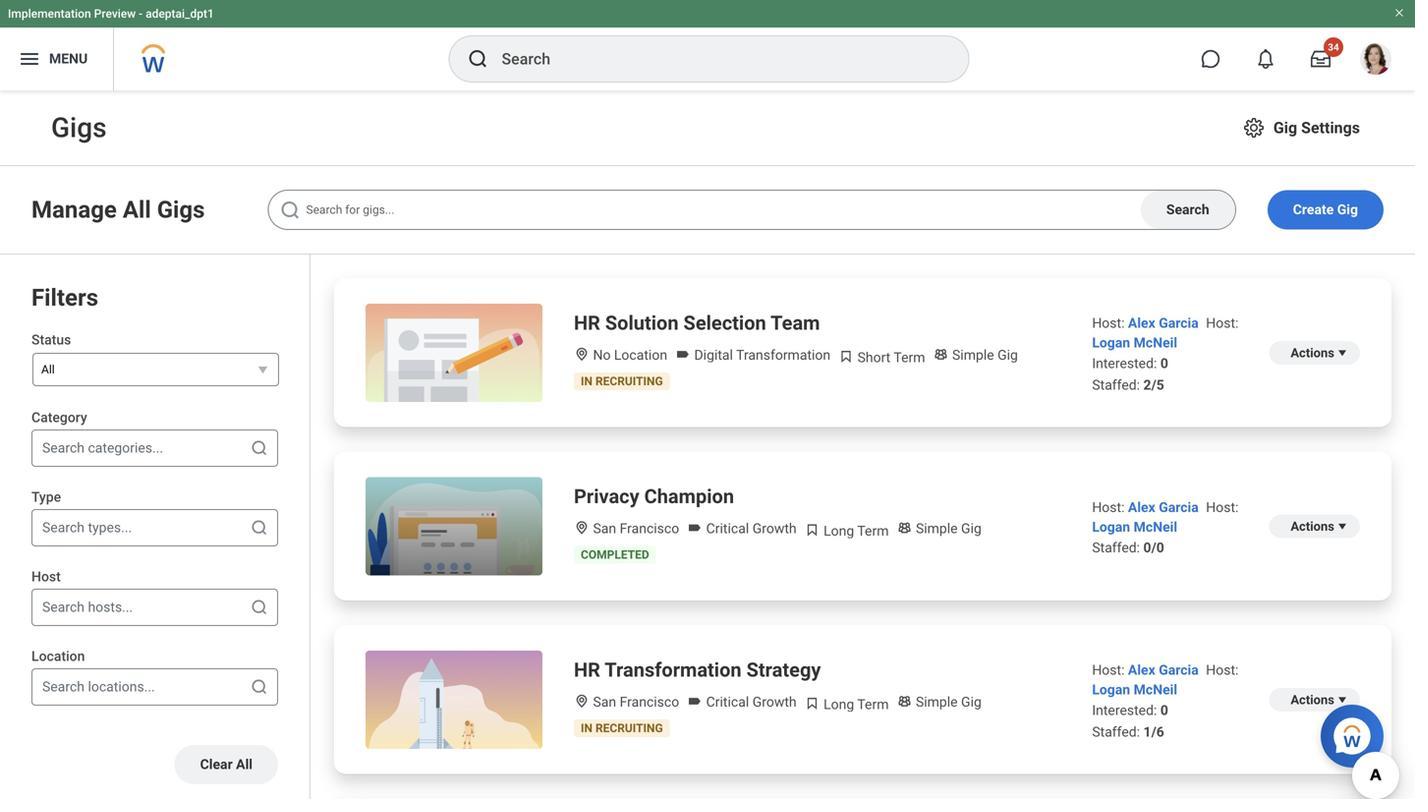 Task type: vqa. For each thing, say whether or not it's contained in the screenshot.
Manage All Gigs
yes



Task type: locate. For each thing, give the bounding box(es) containing it.
0 vertical spatial caret down image
[[1335, 345, 1351, 361]]

1 vertical spatial in recruiting
[[581, 722, 663, 735]]

search image for search types...
[[250, 518, 269, 538]]

2 garcia from the top
[[1159, 499, 1199, 515]]

0 vertical spatial san
[[593, 521, 617, 537]]

gig inside popup button
[[1274, 118, 1298, 137]]

staffed: inside host: alex garcia host: logan mcneil staffed: 0/0
[[1093, 540, 1141, 556]]

tag image
[[675, 347, 691, 362], [687, 520, 703, 536]]

0 vertical spatial interested:
[[1093, 355, 1158, 371]]

1 caret down image from the top
[[1335, 345, 1351, 361]]

long term
[[821, 523, 889, 539], [821, 697, 889, 713]]

all inside dropdown button
[[41, 363, 55, 377]]

0 horizontal spatial contact card matrix manager image
[[897, 520, 913, 536]]

1 vertical spatial san
[[593, 694, 617, 710]]

1 francisco from the top
[[620, 521, 680, 537]]

adeptai_dpt1
[[146, 7, 214, 21]]

filters
[[31, 284, 98, 312]]

transformation for hr
[[605, 659, 742, 682]]

1 vertical spatial transformation
[[605, 659, 742, 682]]

1 vertical spatial tag image
[[687, 520, 703, 536]]

san up the completed
[[593, 521, 617, 537]]

location up location text box
[[31, 648, 85, 665]]

1 vertical spatial mcneil
[[1134, 519, 1178, 535]]

2 alex from the top
[[1129, 499, 1156, 515]]

san
[[593, 521, 617, 537], [593, 694, 617, 710]]

1 vertical spatial search image
[[250, 439, 269, 458]]

manage all gigs
[[31, 196, 205, 224]]

short term
[[854, 350, 926, 366]]

Type text field
[[42, 518, 46, 538]]

logan mcneil button up the '1/6'
[[1093, 682, 1178, 698]]

mcneil inside host: alex garcia host: logan mcneil staffed: 0/0
[[1134, 519, 1178, 535]]

0 vertical spatial long
[[824, 523, 855, 539]]

champion
[[645, 485, 734, 508]]

1 alex from the top
[[1129, 315, 1156, 331]]

interested: inside host: alex garcia host: logan mcneil interested: 0 staffed: 1/6
[[1093, 702, 1158, 718]]

2 vertical spatial alex
[[1129, 662, 1156, 678]]

3 staffed: from the top
[[1093, 724, 1141, 740]]

media mylearning image for hr transformation strategy
[[805, 696, 821, 712]]

2 hr from the top
[[574, 659, 601, 682]]

garcia for hr solution selection team
[[1159, 315, 1199, 331]]

1 vertical spatial garcia
[[1159, 499, 1199, 515]]

search for search locations...
[[42, 679, 85, 695]]

long right media mylearning icon at the right
[[824, 523, 855, 539]]

2 recruiting from the top
[[596, 722, 663, 735]]

san francisco
[[590, 521, 680, 537], [590, 694, 680, 710]]

search
[[1167, 202, 1210, 218], [42, 440, 85, 456], [42, 520, 85, 536], [42, 599, 85, 616], [42, 679, 85, 695]]

2 vertical spatial alex garcia button
[[1129, 662, 1203, 678]]

3 logan from the top
[[1093, 682, 1131, 698]]

2 san from the top
[[593, 694, 617, 710]]

garcia inside the host: alex garcia host: logan mcneil interested: 0 staffed: 2/5
[[1159, 315, 1199, 331]]

0 vertical spatial transformation
[[736, 347, 831, 363]]

Search text field
[[268, 190, 1237, 230]]

host:
[[1093, 315, 1125, 331], [1207, 315, 1239, 331], [1093, 499, 1125, 515], [1207, 499, 1239, 515], [1093, 662, 1125, 678], [1207, 662, 1239, 678]]

term left contact card matrix manager icon
[[858, 697, 889, 713]]

0 vertical spatial recruiting
[[596, 375, 663, 388]]

clear all button
[[175, 745, 278, 785]]

location down the solution
[[614, 347, 668, 363]]

alex
[[1129, 315, 1156, 331], [1129, 499, 1156, 515], [1129, 662, 1156, 678]]

critical growth down "strategy"
[[703, 694, 797, 710]]

actions
[[1291, 345, 1335, 360], [1291, 519, 1335, 534], [1291, 692, 1335, 707]]

1 horizontal spatial media mylearning image
[[839, 349, 854, 365]]

search categories...
[[42, 440, 163, 456]]

contact card matrix manager image
[[934, 347, 949, 362], [897, 520, 913, 536]]

critical growth left media mylearning icon at the right
[[703, 521, 797, 537]]

logan mcneil button up 2/5 at top right
[[1093, 335, 1178, 351]]

mcneil up 0/0 at right
[[1134, 519, 1178, 535]]

1 vertical spatial long
[[824, 697, 855, 713]]

1 horizontal spatial all
[[123, 196, 151, 224]]

0 vertical spatial actions button
[[1270, 341, 1361, 365]]

0 vertical spatial term
[[894, 350, 926, 366]]

garcia
[[1159, 315, 1199, 331], [1159, 499, 1199, 515], [1159, 662, 1199, 678]]

0 up 2/5 at top right
[[1161, 355, 1169, 371]]

0 vertical spatial in
[[581, 375, 593, 388]]

preview
[[94, 7, 136, 21]]

alex inside the host: alex garcia host: logan mcneil interested: 0 staffed: 2/5
[[1129, 315, 1156, 331]]

1 vertical spatial francisco
[[620, 694, 680, 710]]

logan inside the host: alex garcia host: logan mcneil interested: 0 staffed: 2/5
[[1093, 335, 1131, 351]]

1 long term from the top
[[821, 523, 889, 539]]

1 in recruiting from the top
[[581, 375, 663, 388]]

2 vertical spatial simple
[[916, 694, 958, 710]]

term right media mylearning icon at the right
[[858, 523, 889, 539]]

1 vertical spatial long term
[[821, 697, 889, 713]]

1 vertical spatial actions button
[[1270, 514, 1361, 538]]

staffed: inside the host: alex garcia host: logan mcneil interested: 0 staffed: 2/5
[[1093, 377, 1141, 393]]

0 vertical spatial location
[[614, 347, 668, 363]]

1 vertical spatial critical
[[707, 694, 749, 710]]

hr transformation strategy link
[[574, 657, 821, 684]]

3 alex garcia button from the top
[[1129, 662, 1203, 678]]

mcneil inside host: alex garcia host: logan mcneil interested: 0 staffed: 1/6
[[1134, 682, 1178, 698]]

garcia up 2/5 at top right
[[1159, 315, 1199, 331]]

growth for transformation
[[753, 694, 797, 710]]

2 vertical spatial garcia
[[1159, 662, 1199, 678]]

search image
[[467, 47, 490, 71], [250, 439, 269, 458], [250, 518, 269, 538]]

implementation preview -   adeptai_dpt1
[[8, 7, 214, 21]]

3 location image from the top
[[574, 694, 590, 709]]

1 vertical spatial alex garcia button
[[1129, 499, 1203, 515]]

1 vertical spatial logan mcneil button
[[1093, 519, 1178, 535]]

2 vertical spatial search image
[[250, 677, 269, 697]]

2 san francisco from the top
[[590, 694, 680, 710]]

1 growth from the top
[[753, 521, 797, 537]]

2 long from the top
[[824, 697, 855, 713]]

0 vertical spatial simple gig
[[949, 347, 1018, 363]]

0 vertical spatial location image
[[574, 347, 590, 362]]

1 vertical spatial growth
[[753, 694, 797, 710]]

2 staffed: from the top
[[1093, 540, 1141, 556]]

Category text field
[[42, 439, 46, 458]]

2 vertical spatial mcneil
[[1134, 682, 1178, 698]]

hr solution selection team link
[[574, 310, 820, 337]]

staffed: left 2/5 at top right
[[1093, 377, 1141, 393]]

search inside button
[[1167, 202, 1210, 218]]

logan inside host: alex garcia host: logan mcneil interested: 0 staffed: 1/6
[[1093, 682, 1131, 698]]

0 vertical spatial long term
[[821, 523, 889, 539]]

recruiting down the hr transformation strategy link
[[596, 722, 663, 735]]

-
[[139, 7, 143, 21]]

media mylearning image down "strategy"
[[805, 696, 821, 712]]

in recruiting down the hr transformation strategy link
[[581, 722, 663, 735]]

2 vertical spatial search image
[[250, 518, 269, 538]]

mcneil up the '1/6'
[[1134, 682, 1178, 698]]

2 vertical spatial location image
[[574, 694, 590, 709]]

1 critical from the top
[[707, 521, 749, 537]]

1 san francisco from the top
[[590, 521, 680, 537]]

1 vertical spatial logan
[[1093, 519, 1131, 535]]

critical down champion
[[707, 521, 749, 537]]

34 button
[[1300, 37, 1344, 81]]

0 vertical spatial staffed:
[[1093, 377, 1141, 393]]

2 caret down image from the top
[[1335, 518, 1351, 534]]

hr solution selection team
[[574, 312, 820, 335]]

1 vertical spatial media mylearning image
[[805, 696, 821, 712]]

0 inside host: alex garcia host: logan mcneil interested: 0 staffed: 1/6
[[1161, 702, 1169, 718]]

recruiting down no location
[[596, 375, 663, 388]]

2 vertical spatial all
[[236, 757, 253, 773]]

0 vertical spatial all
[[123, 196, 151, 224]]

0 horizontal spatial location
[[31, 648, 85, 665]]

2 0 from the top
[[1161, 702, 1169, 718]]

all inside button
[[236, 757, 253, 773]]

1 vertical spatial all
[[41, 363, 55, 377]]

1 san from the top
[[593, 521, 617, 537]]

critical right tag icon
[[707, 694, 749, 710]]

transformation down team
[[736, 347, 831, 363]]

2 in from the top
[[581, 722, 593, 735]]

create gig button
[[1268, 190, 1384, 230]]

1 vertical spatial interested:
[[1093, 702, 1158, 718]]

0 vertical spatial critical growth
[[703, 521, 797, 537]]

0 vertical spatial 0
[[1161, 355, 1169, 371]]

2 vertical spatial staffed:
[[1093, 724, 1141, 740]]

gig
[[1274, 118, 1298, 137], [1338, 202, 1359, 218], [998, 347, 1018, 363], [962, 521, 982, 537], [962, 694, 982, 710]]

no location
[[590, 347, 668, 363]]

1 logan mcneil button from the top
[[1093, 335, 1178, 351]]

mcneil
[[1134, 335, 1178, 351], [1134, 519, 1178, 535], [1134, 682, 1178, 698]]

1 vertical spatial location
[[31, 648, 85, 665]]

mcneil inside the host: alex garcia host: logan mcneil interested: 0 staffed: 2/5
[[1134, 335, 1178, 351]]

san francisco for transformation
[[590, 694, 680, 710]]

garcia inside host: alex garcia host: logan mcneil interested: 0 staffed: 1/6
[[1159, 662, 1199, 678]]

2 francisco from the top
[[620, 694, 680, 710]]

3 alex from the top
[[1129, 662, 1156, 678]]

0 vertical spatial media mylearning image
[[839, 349, 854, 365]]

actions for selection
[[1291, 345, 1335, 360]]

1 in from the top
[[581, 375, 593, 388]]

search hosts...
[[42, 599, 133, 616]]

location image for hr transformation strategy
[[574, 694, 590, 709]]

2 vertical spatial actions button
[[1270, 688, 1361, 712]]

alex garcia button up the '1/6'
[[1129, 662, 1203, 678]]

staffed:
[[1093, 377, 1141, 393], [1093, 540, 1141, 556], [1093, 724, 1141, 740]]

simple gig for selection
[[949, 347, 1018, 363]]

all down status
[[41, 363, 55, 377]]

alex garcia button up 2/5 at top right
[[1129, 315, 1203, 331]]

1 actions from the top
[[1291, 345, 1335, 360]]

2 in recruiting from the top
[[581, 722, 663, 735]]

0 horizontal spatial media mylearning image
[[805, 696, 821, 712]]

transformation up tag icon
[[605, 659, 742, 682]]

host
[[31, 569, 61, 585]]

0 vertical spatial actions
[[1291, 345, 1335, 360]]

location
[[614, 347, 668, 363], [31, 648, 85, 665]]

1 actions button from the top
[[1270, 341, 1361, 365]]

1 interested: from the top
[[1093, 355, 1158, 371]]

in recruiting for solution
[[581, 375, 663, 388]]

simple gig
[[949, 347, 1018, 363], [913, 521, 982, 537], [913, 694, 982, 710]]

1 vertical spatial 0
[[1161, 702, 1169, 718]]

logan
[[1093, 335, 1131, 351], [1093, 519, 1131, 535], [1093, 682, 1131, 698]]

2 horizontal spatial all
[[236, 757, 253, 773]]

all left gigs
[[123, 196, 151, 224]]

san for hr
[[593, 694, 617, 710]]

settings
[[1302, 118, 1361, 137]]

critical growth
[[703, 521, 797, 537], [703, 694, 797, 710]]

1 horizontal spatial contact card matrix manager image
[[934, 347, 949, 362]]

2 vertical spatial actions
[[1291, 692, 1335, 707]]

alex up the '1/6'
[[1129, 662, 1156, 678]]

1 vertical spatial alex
[[1129, 499, 1156, 515]]

1 hr from the top
[[574, 312, 601, 335]]

simple gig for strategy
[[913, 694, 982, 710]]

gig for hr solution selection team
[[998, 347, 1018, 363]]

2 critical from the top
[[707, 694, 749, 710]]

in
[[581, 375, 593, 388], [581, 722, 593, 735]]

san francisco up the completed
[[590, 521, 680, 537]]

completed
[[581, 548, 650, 562]]

alex up 0/0 at right
[[1129, 499, 1156, 515]]

0 vertical spatial simple
[[953, 347, 995, 363]]

growth
[[753, 521, 797, 537], [753, 694, 797, 710]]

garcia inside host: alex garcia host: logan mcneil staffed: 0/0
[[1159, 499, 1199, 515]]

3 garcia from the top
[[1159, 662, 1199, 678]]

caret down image
[[1335, 345, 1351, 361], [1335, 518, 1351, 534]]

3 logan mcneil button from the top
[[1093, 682, 1178, 698]]

0 vertical spatial logan mcneil button
[[1093, 335, 1178, 351]]

0/0
[[1144, 540, 1165, 556]]

contact card matrix manager image right media mylearning icon at the right
[[897, 520, 913, 536]]

digital
[[695, 347, 733, 363]]

search for search types...
[[42, 520, 85, 536]]

0 vertical spatial in recruiting
[[581, 375, 663, 388]]

search for search
[[1167, 202, 1210, 218]]

interested: up 2/5 at top right
[[1093, 355, 1158, 371]]

list
[[311, 255, 1416, 799]]

gig settings
[[1274, 118, 1361, 137]]

logan mcneil button
[[1093, 335, 1178, 351], [1093, 519, 1178, 535], [1093, 682, 1178, 698]]

staffed: for hr solution selection team
[[1093, 377, 1141, 393]]

in recruiting
[[581, 375, 663, 388], [581, 722, 663, 735]]

recruiting
[[596, 375, 663, 388], [596, 722, 663, 735]]

0 inside the host: alex garcia host: logan mcneil interested: 0 staffed: 2/5
[[1161, 355, 1169, 371]]

0 vertical spatial alex garcia button
[[1129, 315, 1203, 331]]

in recruiting for transformation
[[581, 722, 663, 735]]

logan mcneil button up 0/0 at right
[[1093, 519, 1178, 535]]

2 long term from the top
[[821, 697, 889, 713]]

no
[[593, 347, 611, 363]]

francisco
[[620, 521, 680, 537], [620, 694, 680, 710]]

growth down "strategy"
[[753, 694, 797, 710]]

term right short
[[894, 350, 926, 366]]

1 vertical spatial critical growth
[[703, 694, 797, 710]]

2 interested: from the top
[[1093, 702, 1158, 718]]

san francisco left tag icon
[[590, 694, 680, 710]]

1 vertical spatial staffed:
[[1093, 540, 1141, 556]]

0 vertical spatial hr
[[574, 312, 601, 335]]

all right clear
[[236, 757, 253, 773]]

clear all
[[200, 757, 253, 773]]

2 growth from the top
[[753, 694, 797, 710]]

2 vertical spatial term
[[858, 697, 889, 713]]

tag image down champion
[[687, 520, 703, 536]]

2 logan from the top
[[1093, 519, 1131, 535]]

0 vertical spatial garcia
[[1159, 315, 1199, 331]]

0 vertical spatial critical
[[707, 521, 749, 537]]

2 mcneil from the top
[[1134, 519, 1178, 535]]

1 horizontal spatial location
[[614, 347, 668, 363]]

logan for hr solution selection team
[[1093, 335, 1131, 351]]

1 vertical spatial term
[[858, 523, 889, 539]]

0 vertical spatial francisco
[[620, 521, 680, 537]]

2 vertical spatial logan
[[1093, 682, 1131, 698]]

1 vertical spatial recruiting
[[596, 722, 663, 735]]

media mylearning image for hr solution selection team
[[839, 349, 854, 365]]

san francisco for champion
[[590, 521, 680, 537]]

francisco left tag icon
[[620, 694, 680, 710]]

alex garcia button
[[1129, 315, 1203, 331], [1129, 499, 1203, 515], [1129, 662, 1203, 678]]

tag image left "digital"
[[675, 347, 691, 362]]

1 recruiting from the top
[[596, 375, 663, 388]]

0 vertical spatial mcneil
[[1134, 335, 1178, 351]]

staffed: left 0/0 at right
[[1093, 540, 1141, 556]]

alex inside host: alex garcia host: logan mcneil interested: 0 staffed: 1/6
[[1129, 662, 1156, 678]]

1 location image from the top
[[574, 347, 590, 362]]

in recruiting down no location
[[581, 375, 663, 388]]

1 0 from the top
[[1161, 355, 1169, 371]]

media mylearning image left short
[[839, 349, 854, 365]]

clear
[[200, 757, 233, 773]]

1 vertical spatial in
[[581, 722, 593, 735]]

transformation
[[736, 347, 831, 363], [605, 659, 742, 682]]

location image
[[574, 347, 590, 362], [574, 520, 590, 536], [574, 694, 590, 709]]

implementation
[[8, 7, 91, 21]]

long
[[824, 523, 855, 539], [824, 697, 855, 713]]

alex garcia button for selection
[[1129, 315, 1203, 331]]

1 vertical spatial hr
[[574, 659, 601, 682]]

search locations...
[[42, 679, 155, 695]]

long left contact card matrix manager icon
[[824, 697, 855, 713]]

alex inside host: alex garcia host: logan mcneil staffed: 0/0
[[1129, 499, 1156, 515]]

0 vertical spatial growth
[[753, 521, 797, 537]]

media mylearning image
[[839, 349, 854, 365], [805, 696, 821, 712]]

caret down image for privacy champion
[[1335, 518, 1351, 534]]

0 horizontal spatial all
[[41, 363, 55, 377]]

1 vertical spatial location image
[[574, 520, 590, 536]]

interested: up the '1/6'
[[1093, 702, 1158, 718]]

category
[[31, 410, 87, 426]]

0 for hr solution selection team
[[1161, 355, 1169, 371]]

2 critical growth from the top
[[703, 694, 797, 710]]

2 vertical spatial simple gig
[[913, 694, 982, 710]]

justify image
[[18, 47, 41, 71]]

host: alex garcia host: logan mcneil staffed: 0/0
[[1093, 499, 1239, 556]]

1 alex garcia button from the top
[[1129, 315, 1203, 331]]

garcia up 0/0 at right
[[1159, 499, 1199, 515]]

mcneil up 2/5 at top right
[[1134, 335, 1178, 351]]

contact card matrix manager image right short term
[[934, 347, 949, 362]]

0
[[1161, 355, 1169, 371], [1161, 702, 1169, 718]]

0 vertical spatial tag image
[[675, 347, 691, 362]]

1 vertical spatial contact card matrix manager image
[[897, 520, 913, 536]]

1 vertical spatial san francisco
[[590, 694, 680, 710]]

garcia up the '1/6'
[[1159, 662, 1199, 678]]

3 actions from the top
[[1291, 692, 1335, 707]]

long for privacy champion
[[824, 523, 855, 539]]

alex garcia button up 0/0 at right
[[1129, 499, 1203, 515]]

staffed: for hr transformation strategy
[[1093, 724, 1141, 740]]

interested:
[[1093, 355, 1158, 371], [1093, 702, 1158, 718]]

team
[[771, 312, 820, 335]]

0 vertical spatial logan
[[1093, 335, 1131, 351]]

1 logan from the top
[[1093, 335, 1131, 351]]

1 vertical spatial actions
[[1291, 519, 1335, 534]]

search image
[[279, 199, 302, 222], [250, 598, 269, 617], [250, 677, 269, 697]]

francisco down "privacy champion" link
[[620, 521, 680, 537]]

1 mcneil from the top
[[1134, 335, 1178, 351]]

1 long from the top
[[824, 523, 855, 539]]

all button
[[32, 353, 279, 386]]

1 staffed: from the top
[[1093, 377, 1141, 393]]

term
[[894, 350, 926, 366], [858, 523, 889, 539], [858, 697, 889, 713]]

critical
[[707, 521, 749, 537], [707, 694, 749, 710]]

types...
[[88, 520, 132, 536]]

interested: inside the host: alex garcia host: logan mcneil interested: 0 staffed: 2/5
[[1093, 355, 1158, 371]]

1 garcia from the top
[[1159, 315, 1199, 331]]

3 actions button from the top
[[1270, 688, 1361, 712]]

1 critical growth from the top
[[703, 521, 797, 537]]

staffed: inside host: alex garcia host: logan mcneil interested: 0 staffed: 1/6
[[1093, 724, 1141, 740]]

simple
[[953, 347, 995, 363], [916, 521, 958, 537], [916, 694, 958, 710]]

0 vertical spatial contact card matrix manager image
[[934, 347, 949, 362]]

in for hr transformation strategy
[[581, 722, 593, 735]]

long term for hr transformation strategy
[[821, 697, 889, 713]]

2 location image from the top
[[574, 520, 590, 536]]

3 mcneil from the top
[[1134, 682, 1178, 698]]

1 vertical spatial caret down image
[[1335, 518, 1351, 534]]

term for hr solution selection team
[[894, 350, 926, 366]]

1 vertical spatial search image
[[250, 598, 269, 617]]

growth left media mylearning icon at the right
[[753, 521, 797, 537]]

critical growth for transformation
[[703, 694, 797, 710]]

0 vertical spatial alex
[[1129, 315, 1156, 331]]

mcneil for hr transformation strategy
[[1134, 682, 1178, 698]]

actions button
[[1270, 341, 1361, 365], [1270, 514, 1361, 538], [1270, 688, 1361, 712]]

logan mcneil button for selection
[[1093, 335, 1178, 351]]

staffed: left the '1/6'
[[1093, 724, 1141, 740]]

strategy
[[747, 659, 821, 682]]

san left tag icon
[[593, 694, 617, 710]]

0 up the '1/6'
[[1161, 702, 1169, 718]]

hr
[[574, 312, 601, 335], [574, 659, 601, 682]]

all
[[123, 196, 151, 224], [41, 363, 55, 377], [236, 757, 253, 773]]

actions for strategy
[[1291, 692, 1335, 707]]

alex up 2/5 at top right
[[1129, 315, 1156, 331]]

0 vertical spatial san francisco
[[590, 521, 680, 537]]

2 vertical spatial logan mcneil button
[[1093, 682, 1178, 698]]



Task type: describe. For each thing, give the bounding box(es) containing it.
logan mcneil button for strategy
[[1093, 682, 1178, 698]]

critical for transformation
[[707, 694, 749, 710]]

categories...
[[88, 440, 163, 456]]

menu
[[49, 51, 88, 67]]

Location text field
[[42, 677, 46, 697]]

san for privacy
[[593, 521, 617, 537]]

long for hr transformation strategy
[[824, 697, 855, 713]]

tag image for champion
[[687, 520, 703, 536]]

interested: for hr solution selection team
[[1093, 355, 1158, 371]]

gig for privacy champion
[[962, 521, 982, 537]]

menu button
[[0, 28, 113, 90]]

caret down image
[[1335, 692, 1351, 708]]

media mylearning image
[[805, 523, 821, 538]]

simple for selection
[[953, 347, 995, 363]]

in for hr solution selection team
[[581, 375, 593, 388]]

short
[[858, 350, 891, 366]]

inbox large image
[[1312, 49, 1331, 69]]

term for privacy champion
[[858, 523, 889, 539]]

status
[[31, 332, 71, 348]]

2 actions from the top
[[1291, 519, 1335, 534]]

privacy champion link
[[574, 483, 734, 511]]

hosts...
[[88, 599, 133, 616]]

critical growth for champion
[[703, 521, 797, 537]]

search for search hosts...
[[42, 599, 85, 616]]

growth for champion
[[753, 521, 797, 537]]

gig inside button
[[1338, 202, 1359, 218]]

1/6
[[1144, 724, 1165, 740]]

contact card matrix manager image for privacy champion
[[897, 520, 913, 536]]

locations...
[[88, 679, 155, 695]]

manage
[[31, 196, 117, 224]]

close environment banner image
[[1394, 7, 1406, 19]]

recruiting for transformation
[[596, 722, 663, 735]]

digital transformation
[[691, 347, 831, 363]]

0 vertical spatial search image
[[279, 199, 302, 222]]

hr transformation strategy
[[574, 659, 821, 682]]

list containing hr solution selection team
[[311, 255, 1416, 799]]

garcia for hr transformation strategy
[[1159, 662, 1199, 678]]

alex for hr transformation strategy
[[1129, 662, 1156, 678]]

caret down image for hr solution selection team
[[1335, 345, 1351, 361]]

solution
[[605, 312, 679, 335]]

tag image
[[687, 694, 703, 709]]

2/5
[[1144, 377, 1165, 393]]

privacy
[[574, 485, 640, 508]]

type
[[31, 489, 61, 505]]

privacy champion
[[574, 485, 734, 508]]

create
[[1294, 202, 1334, 218]]

2 actions button from the top
[[1270, 514, 1361, 538]]

search image for search locations...
[[250, 677, 269, 697]]

actions button for strategy
[[1270, 688, 1361, 712]]

francisco for transformation
[[620, 694, 680, 710]]

search image for search hosts...
[[250, 598, 269, 617]]

host: alex garcia host: logan mcneil interested: 0 staffed: 2/5
[[1093, 315, 1239, 393]]

2 alex garcia button from the top
[[1129, 499, 1203, 515]]

location image for privacy champion
[[574, 520, 590, 536]]

gig for hr transformation strategy
[[962, 694, 982, 710]]

menu banner
[[0, 0, 1416, 90]]

all for manage
[[123, 196, 151, 224]]

contact card matrix manager image
[[897, 694, 913, 709]]

search types...
[[42, 520, 132, 536]]

logan inside host: alex garcia host: logan mcneil staffed: 0/0
[[1093, 519, 1131, 535]]

transformation for digital
[[736, 347, 831, 363]]

create gig
[[1294, 202, 1359, 218]]

location image for hr solution selection team
[[574, 347, 590, 362]]

term for hr transformation strategy
[[858, 697, 889, 713]]

1 vertical spatial simple gig
[[913, 521, 982, 537]]

interested: for hr transformation strategy
[[1093, 702, 1158, 718]]

gig settings button
[[1235, 108, 1369, 147]]

alex garcia button for strategy
[[1129, 662, 1203, 678]]

selection
[[684, 312, 767, 335]]

Search Workday  search field
[[502, 37, 929, 81]]

search image for search categories...
[[250, 439, 269, 458]]

2 logan mcneil button from the top
[[1093, 519, 1178, 535]]

all for clear
[[236, 757, 253, 773]]

34
[[1328, 41, 1340, 53]]

Host text field
[[42, 598, 46, 617]]

critical for champion
[[707, 521, 749, 537]]

actions button for selection
[[1270, 341, 1361, 365]]

contact card matrix manager image for hr solution selection team
[[934, 347, 949, 362]]

host: alex garcia host: logan mcneil interested: 0 staffed: 1/6
[[1093, 662, 1239, 740]]

tag image for solution
[[675, 347, 691, 362]]

1 vertical spatial simple
[[916, 521, 958, 537]]

alex for hr solution selection team
[[1129, 315, 1156, 331]]

notifications large image
[[1256, 49, 1276, 69]]

simple for strategy
[[916, 694, 958, 710]]

logan for hr transformation strategy
[[1093, 682, 1131, 698]]

hr for hr solution selection team
[[574, 312, 601, 335]]

0 vertical spatial search image
[[467, 47, 490, 71]]

search button
[[1141, 191, 1236, 229]]

recruiting for solution
[[596, 375, 663, 388]]

gear image
[[1243, 116, 1266, 140]]

francisco for champion
[[620, 521, 680, 537]]

profile logan mcneil image
[[1361, 43, 1392, 79]]

hr for hr transformation strategy
[[574, 659, 601, 682]]

gigs
[[157, 196, 205, 224]]

long term for privacy champion
[[821, 523, 889, 539]]

0 for hr transformation strategy
[[1161, 702, 1169, 718]]

search for search categories...
[[42, 440, 85, 456]]

mcneil for hr solution selection team
[[1134, 335, 1178, 351]]



